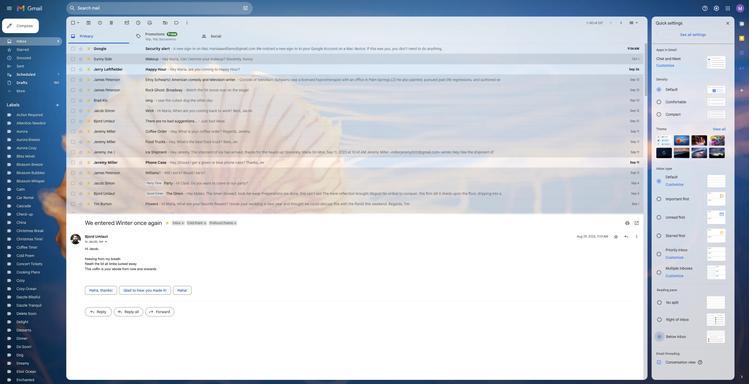 Task type: locate. For each thing, give the bounding box(es) containing it.
we left entered
[[85, 220, 93, 227]]

entered
[[95, 220, 115, 227]]

all inside view all button
[[722, 127, 726, 132]]

cold up the concert
[[17, 254, 24, 258]]

1 vertical spatial 12
[[637, 119, 639, 123]]

1 horizontal spatial regards,
[[389, 202, 403, 206]]

1 13 from the top
[[637, 78, 639, 82]]

dazzle for dazzle tranquil
[[17, 303, 28, 308]]

settings right quick
[[668, 21, 683, 26]]

1 vertical spatial ,
[[97, 240, 98, 244]]

settings image
[[713, 5, 720, 11]]

poem for cold poem button
[[195, 221, 203, 225]]

this right if
[[370, 46, 376, 51]]

- right "shipment"
[[168, 150, 169, 155]]

starred inside labels navigation
[[17, 47, 29, 52]]

bad right 'just'
[[209, 119, 215, 124]]

1 christmas from the top
[[17, 229, 33, 233]]

miller
[[107, 129, 116, 134], [107, 140, 116, 144], [380, 150, 389, 155], [108, 160, 118, 165]]

can
[[180, 57, 187, 61]]

0 vertical spatial sep 4
[[631, 181, 639, 185]]

cozy for cozy ocean
[[17, 287, 25, 291]]

1 sunny from the left
[[94, 57, 104, 61]]

from down tucked
[[122, 267, 129, 271]]

you
[[392, 46, 398, 51], [195, 67, 201, 72], [189, 109, 195, 113], [196, 181, 202, 186], [146, 288, 152, 293]]

11,
[[334, 150, 338, 155]]

sent
[[17, 64, 24, 69]]

your right access
[[403, 212, 411, 217]]

poem for cold poem link
[[25, 254, 34, 258]]

sep for hey, what's the best food truck? best, jer
[[631, 140, 636, 144]]

2 christmas from the top
[[17, 237, 33, 242]]

1 jeremy miller from the top
[[94, 129, 116, 134]]

bjord umlaut down "klo"
[[94, 119, 115, 124]]

miller for food trucks - hey, what's the best food truck? best, jer
[[107, 140, 116, 144]]

tim down conquer,
[[404, 202, 410, 206]]

sep for i saw the cutest dog the other day
[[630, 98, 636, 102]]

1 vertical spatial james peterson
[[94, 88, 120, 92]]

dazzle down cozy ocean link
[[17, 295, 28, 300]]

aurora for aurora cozy
[[17, 146, 28, 150]]

bliss
[[17, 154, 24, 159]]

2 reply from the left
[[125, 310, 134, 314]]

add to tasks image
[[147, 20, 152, 25]]

has
[[224, 150, 230, 155]]

1 blossom from the top
[[17, 162, 30, 167]]

0 vertical spatial from
[[98, 257, 105, 261]]

am
[[361, 150, 366, 155]]

the left stage!
[[232, 88, 238, 92]]

coming down "makeup - hey maria, can i borrow your makeup? sincerely, sunny"
[[202, 67, 214, 72]]

reply
[[97, 310, 106, 314], [125, 310, 134, 314]]

cooking
[[17, 270, 30, 275]]

1 vertical spatial umlaut
[[103, 191, 115, 196]]

12 for there are no bad suggestions... - just bad ideas
[[637, 119, 639, 123]]

1 horizontal spatial for
[[468, 212, 473, 217]]

0 vertical spatial coffee
[[146, 129, 157, 134]]

food trucks - hey, what's the best food truck? best, jer
[[146, 140, 238, 144]]

1 vertical spatial jeremy miller
[[94, 140, 116, 144]]

the left omen
[[206, 191, 212, 196]]

do soon! link
[[17, 345, 31, 349]]

google left account
[[311, 46, 323, 51]]

2 vertical spatial james peterson
[[94, 171, 120, 175]]

james peterson for williams?
[[94, 171, 120, 175]]

the inside freezing from my breath neath the lid all limbs tucked away this coffin is your abode from now and onwards
[[95, 262, 100, 266]]

if
[[367, 46, 369, 51]]

omen inside the good omen the omen - hey mateo, the omen showed, took me away preparations are done, this can't last the mere reflection brought disgust no ordeal to conquer, this firm slit it sheds upon the floor, dripping into a
[[155, 192, 164, 196]]

2
[[114, 150, 115, 154]]

sep for hi maria, when are you coming back to work? best, jacob
[[630, 109, 636, 113]]

is inside freezing from my breath neath the lid all limbs tucked away this coffin is your abode from now and onwards
[[101, 267, 104, 271]]

firm
[[426, 191, 432, 196]]

3 james from the top
[[94, 171, 105, 175]]

customize button up important
[[663, 182, 687, 188]]

sep for hey maria, are you coming to happy hour?
[[629, 67, 635, 71]]

cold poem for cold poem link
[[17, 254, 34, 258]]

first right important
[[683, 197, 689, 201]]

1 reply from the left
[[97, 310, 106, 314]]

1 linkedin from the left
[[94, 212, 108, 217]]

0 horizontal spatial party
[[147, 181, 154, 185]]

2 vertical spatial jeremy miller
[[94, 160, 118, 165]]

ocean for cozy ocean
[[26, 287, 36, 291]]

row containing google
[[66, 44, 644, 54]]

2 vertical spatial james
[[94, 171, 105, 175]]

first right 'unread'
[[679, 215, 685, 220]]

up
[[29, 212, 33, 217]]

cozy for "cozy" link
[[17, 278, 25, 283]]

account.
[[426, 212, 441, 217]]

all right the "lid"
[[105, 262, 108, 266]]

jer right thanks,
[[259, 160, 265, 165]]

0 horizontal spatial omen
[[155, 192, 164, 196]]

maria, for what
[[166, 202, 176, 206]]

first up priority inbox
[[679, 233, 685, 238]]

cold poem button
[[186, 221, 203, 225]]

3 peterson from the top
[[105, 171, 120, 175]]

1 horizontal spatial new
[[177, 46, 183, 51]]

settings
[[668, 21, 683, 26], [693, 32, 706, 37]]

device.
[[354, 46, 366, 51]]

2 vertical spatial aurora
[[17, 146, 28, 150]]

theme element
[[656, 127, 667, 132]]

jacob simon for sep 12
[[94, 109, 115, 113]]

the right good
[[166, 191, 172, 196]]

16 row from the top
[[66, 199, 644, 209]]

elroy schwartz: american comedy and television writer. - outside of television, schwartz was a licensed hypnotherapist with an office in palm springs.[2] he also painted, pursued past life regressions, and authored se
[[146, 77, 500, 82]]

1 4 from the top
[[638, 181, 639, 185]]

1 vertical spatial settings
[[693, 32, 706, 37]]

mac up "makeup - hey maria, can i borrow your makeup? sincerely, sunny"
[[202, 46, 209, 51]]

11 for blue
[[637, 161, 639, 164]]

26
[[636, 67, 639, 71]]

0 vertical spatial jer
[[232, 140, 238, 144]]

2 jeremy miller from the top
[[94, 140, 116, 144]]

happy down makeup on the top of the page
[[146, 67, 157, 72]]

thought
[[291, 202, 304, 206]]

blossom for blossom breeze
[[17, 162, 30, 167]]

coffee inside row
[[146, 129, 157, 134]]

main menu image
[[6, 5, 12, 11]]

tab list
[[735, 17, 749, 366], [66, 29, 648, 44]]

reply link
[[85, 307, 112, 317]]

email threading element
[[656, 352, 726, 356]]

umlaut for sep 12
[[103, 119, 115, 124]]

cold poem inside labels navigation
[[17, 254, 34, 258]]

this
[[370, 46, 376, 51], [300, 191, 306, 196], [419, 191, 425, 196], [334, 202, 340, 206], [365, 202, 371, 206]]

None checkbox
[[70, 20, 76, 25], [70, 56, 76, 62], [70, 77, 76, 82], [70, 88, 76, 93], [70, 98, 76, 103], [70, 108, 76, 113], [70, 119, 76, 124], [70, 129, 76, 134], [70, 150, 76, 155], [70, 160, 76, 165], [70, 201, 76, 207], [70, 20, 76, 25], [70, 56, 76, 62], [70, 77, 76, 82], [70, 88, 76, 93], [70, 98, 76, 103], [70, 108, 76, 113], [70, 119, 76, 124], [70, 129, 76, 134], [70, 150, 76, 155], [70, 160, 76, 165], [70, 201, 76, 207]]

all down hear
[[135, 310, 139, 314]]

2 12 from the top
[[637, 119, 639, 123]]

no left ordeal
[[383, 191, 387, 196]]

0 horizontal spatial now
[[130, 267, 136, 271]]

1 230409 from the left
[[194, 212, 207, 217]]

all inside freezing from my breath neath the lid all limbs tucked away this coffin is your abode from now and onwards
[[105, 262, 108, 266]]

0 horizontal spatial bad
[[167, 119, 174, 124]]

17 row from the top
[[66, 209, 644, 220]]

linkedin left account.
[[412, 212, 425, 217]]

None checkbox
[[70, 46, 76, 51], [70, 67, 76, 72], [70, 139, 76, 145], [70, 170, 76, 176], [70, 181, 76, 186], [70, 191, 76, 196], [70, 212, 76, 217], [70, 46, 76, 51], [70, 67, 76, 72], [70, 139, 76, 145], [70, 170, 76, 176], [70, 181, 76, 186], [70, 191, 76, 196], [70, 212, 76, 217]]

support image
[[702, 5, 708, 11]]

good
[[147, 192, 154, 196]]

peterson down "leftfielder"
[[105, 77, 120, 82]]

230409 up cold poem button
[[194, 212, 207, 217]]

sep 13
[[630, 78, 639, 82], [630, 88, 639, 92], [630, 98, 639, 102]]

blossom breeze link
[[17, 162, 43, 167]]

rock ghost: broadway - watch the hit movie now on the stage!
[[146, 88, 249, 92]]

1 aurora from the top
[[17, 129, 28, 134]]

all inside reply all link
[[135, 310, 139, 314]]

aug left 31
[[630, 212, 636, 216]]

view
[[688, 360, 696, 365]]

7 row from the top
[[66, 106, 644, 116]]

0 horizontal spatial for
[[256, 150, 261, 155]]

maria left on
[[302, 150, 311, 155]]

1 vertical spatial sincerely,
[[285, 150, 301, 155]]

0 vertical spatial 4
[[638, 181, 639, 185]]

below
[[666, 335, 676, 339]]

omen
[[173, 191, 183, 196], [155, 192, 164, 196]]

away inside row
[[252, 191, 261, 196]]

row containing sunny side
[[66, 54, 644, 64]]

1 verify from the left
[[222, 212, 231, 217]]

cold poem inside button
[[188, 221, 203, 225]]

0 horizontal spatial from
[[98, 257, 105, 261]]

shipment
[[151, 150, 167, 155]]

0 vertical spatial james
[[94, 77, 105, 82]]

1 simon from the top
[[105, 109, 115, 113]]

cascade
[[17, 204, 31, 208]]

jacob down brad
[[94, 109, 104, 113]]

0 horizontal spatial was
[[291, 77, 298, 82]]

inbox down verification
[[173, 221, 181, 225]]

row containing brad klo
[[66, 95, 644, 106]]

1 horizontal spatial from
[[122, 267, 129, 271]]

me left show details image
[[99, 240, 103, 244]]

2 horizontal spatial linkedin
[[412, 212, 425, 217]]

sign- up can
[[184, 46, 193, 51]]

1 row from the top
[[66, 44, 644, 54]]

2 row from the top
[[66, 54, 644, 64]]

1 vertical spatial away
[[129, 262, 137, 266]]

jer
[[232, 140, 238, 144], [259, 160, 265, 165]]

poem inside button
[[195, 221, 203, 225]]

code right digit
[[312, 212, 321, 217]]

0 horizontal spatial do
[[17, 345, 21, 349]]

sep 4 for hi clark, do you want to come to our party?
[[631, 181, 639, 185]]

i left the know
[[229, 202, 230, 206]]

sep for will i am's? would i be's?
[[631, 171, 636, 175]]

3 row from the top
[[66, 64, 644, 75]]

2 sep 13 from the top
[[630, 88, 639, 92]]

default down type
[[666, 175, 678, 179]]

pane
[[670, 288, 677, 292]]

1 peterson from the top
[[105, 77, 120, 82]]

first for unread first
[[679, 215, 685, 220]]

inbox type element
[[656, 167, 726, 171]]

, left show details image
[[97, 240, 98, 244]]

1 vertical spatial is
[[264, 202, 266, 206]]

are for when
[[183, 109, 188, 113]]

floor,
[[468, 191, 477, 196]]

row
[[66, 44, 644, 54], [66, 54, 644, 64], [66, 64, 644, 75], [66, 75, 644, 85], [66, 85, 644, 95], [66, 95, 644, 106], [66, 106, 644, 116], [66, 116, 644, 126], [66, 126, 644, 137], [66, 137, 644, 147], [66, 147, 644, 157], [66, 157, 644, 168], [66, 168, 644, 178], [66, 178, 644, 189], [66, 189, 644, 199], [66, 199, 644, 209], [66, 209, 644, 220]]

12 for work - hi maria, when are you coming back to work? best, jacob
[[637, 109, 639, 113]]

jacob simon
[[94, 109, 115, 113], [94, 181, 115, 186]]

starred first
[[666, 233, 685, 238]]

a right the into on the right
[[499, 191, 501, 196]]

1 vertical spatial first
[[679, 215, 685, 220]]

2 vertical spatial first
[[679, 233, 685, 238]]

customize down the chat
[[656, 63, 674, 68]]

tickets
[[31, 262, 42, 266]]

cozy down the cooking
[[17, 278, 25, 283]]

breeze for blossom breeze
[[31, 162, 43, 167]]

cozy down "cozy" link
[[17, 287, 25, 291]]

meet
[[672, 56, 681, 61]]

0 horizontal spatial starred
[[17, 47, 29, 52]]

3 james peterson from the top
[[94, 171, 120, 175]]

- left 'i'
[[154, 98, 155, 103]]

1 horizontal spatial starred
[[666, 233, 678, 238]]

are right when
[[183, 109, 188, 113]]

jacob,
[[89, 247, 99, 251]]

1 sign- from the left
[[184, 46, 193, 51]]

scheduled link
[[17, 72, 35, 77]]

1 horizontal spatial now
[[220, 88, 226, 92]]

bad
[[167, 119, 174, 124], [209, 119, 215, 124]]

dreamy
[[17, 361, 29, 366]]

verify right below
[[337, 212, 346, 217]]

bliss velvet
[[17, 154, 35, 159]]

None search field
[[66, 2, 253, 15]]

0 vertical spatial do
[[191, 181, 196, 186]]

coming
[[202, 67, 214, 72], [196, 109, 208, 113]]

aug left 29,
[[577, 235, 583, 238]]

1 vertical spatial sep 13
[[630, 88, 639, 92]]

3 linkedin from the left
[[412, 212, 425, 217]]

promotions, 9 new messages, tab
[[132, 29, 197, 44]]

inbox inside button
[[173, 221, 181, 225]]

1 horizontal spatial google
[[311, 46, 323, 51]]

0 vertical spatial breeze
[[28, 138, 40, 142]]

labels image
[[174, 20, 179, 25]]

dazzle for dazzle blissful
[[17, 295, 28, 300]]

cold inside labels navigation
[[17, 254, 24, 258]]

mac
[[202, 46, 209, 51], [346, 46, 353, 51]]

sep 11 for blue
[[630, 161, 639, 164]]

you inside button
[[146, 288, 152, 293]]

all for view
[[722, 127, 726, 132]]

customize up important
[[666, 182, 684, 187]]

reading pane element
[[657, 288, 725, 292]]

2 4 from the top
[[638, 192, 639, 196]]

0 horizontal spatial we
[[85, 220, 93, 227]]

poem inside labels navigation
[[25, 254, 34, 258]]

elroy
[[146, 77, 154, 82]]

is for freezing from my breath neath the lid all limbs tucked away this coffin is your abode from now and onwards
[[101, 267, 104, 271]]

1 horizontal spatial mac
[[346, 46, 353, 51]]

coffee down there
[[146, 129, 157, 134]]

be's?
[[196, 171, 205, 175]]

do inside row
[[191, 181, 196, 186]]

party inside party time party - hi clark, do you want to come to our party?
[[147, 181, 154, 185]]

aurora breeze link
[[17, 138, 40, 142]]

coffee for coffee order - hey, what is your coffee order? regards, jeremy
[[146, 129, 157, 134]]

is up the food trucks - hey, what's the best food truck? best, jer
[[188, 129, 191, 134]]

hey
[[162, 57, 168, 61], [170, 67, 176, 72], [170, 150, 177, 155], [187, 191, 193, 196]]

hi
[[157, 109, 161, 113], [176, 181, 180, 186], [162, 202, 165, 206], [85, 247, 88, 251]]

coffee inside labels navigation
[[17, 245, 28, 250]]

10 row from the top
[[66, 137, 644, 147]]

customize button for chat and meet
[[653, 62, 677, 69]]

11 for arrived,
[[637, 150, 639, 154]]

1 vertical spatial maria
[[260, 212, 269, 217]]

3 jeremy miller from the top
[[94, 160, 118, 165]]

11 row from the top
[[66, 147, 644, 157]]

0 vertical spatial is
[[188, 129, 191, 134]]

weekend.
[[372, 202, 388, 206]]

will
[[164, 171, 170, 175]]

customize button for priority inbox
[[663, 254, 687, 261]]

1 inside labels navigation
[[58, 73, 59, 76]]

Not starred checkbox
[[613, 234, 619, 239]]

heads
[[268, 150, 278, 155]]

all right view
[[722, 127, 726, 132]]

1 horizontal spatial do
[[191, 181, 196, 186]]

starred for starred first
[[666, 233, 678, 238]]

1 james from the top
[[94, 77, 105, 82]]

action required
[[17, 113, 43, 117]]

1 vertical spatial sep 4
[[631, 192, 639, 196]]

row containing jerry leftfielder
[[66, 64, 644, 75]]

we inside row
[[256, 46, 262, 51]]

profound poems
[[210, 221, 233, 225]]

0 vertical spatial aug
[[630, 212, 636, 216]]

row containing jeremy
[[66, 147, 644, 157]]

3 aurora from the top
[[17, 146, 28, 150]]

0 horizontal spatial google
[[94, 46, 106, 51]]

with down reflection
[[340, 202, 347, 206]]

1 sep 13 from the top
[[630, 78, 639, 82]]

2 verify from the left
[[337, 212, 346, 217]]

,
[[106, 150, 107, 154], [97, 240, 98, 244]]

simon for sep 12
[[105, 109, 115, 113]]

2 peterson from the top
[[105, 88, 120, 92]]

your inside freezing from my breath neath the lid all limbs tucked away this coffin is your abode from now and onwards
[[105, 267, 111, 271]]

away inside freezing from my breath neath the lid all limbs tucked away this coffin is your abode from now and onwards
[[129, 262, 137, 266]]

1 vertical spatial simon
[[105, 181, 115, 186]]

0 vertical spatial aurora
[[17, 129, 28, 134]]

aug inside row
[[630, 212, 636, 216]]

coffee time!
[[17, 245, 37, 250]]

2 jacob simon from the top
[[94, 181, 115, 186]]

move to image
[[163, 20, 168, 25]]

james for elroy schwartz: american comedy and television writer. - outside of television, schwartz was a licensed hypnotherapist with an office in palm springs.[2] he also painted, pursued past life regressions, and authored se
[[94, 77, 105, 82]]

cold for cold poem button
[[188, 221, 194, 225]]

2 13 from the top
[[637, 88, 639, 92]]

inbox right priority
[[679, 248, 688, 252]]

1 jacob simon from the top
[[94, 109, 115, 113]]

sep 11 for jer
[[631, 140, 639, 144]]

1 james peterson from the top
[[94, 77, 120, 82]]

hey, left what's
[[169, 140, 176, 144]]

0 horizontal spatial 230409
[[194, 212, 207, 217]]

6 row from the top
[[66, 95, 644, 106]]

with left an on the top of page
[[342, 77, 349, 82]]

0 vertical spatial settings
[[668, 21, 683, 26]]

coming down other
[[196, 109, 208, 113]]

customize button
[[653, 62, 677, 69], [663, 182, 687, 188], [663, 254, 687, 261], [663, 273, 687, 279]]

2 sep 4 from the top
[[631, 192, 639, 196]]

2 simon from the top
[[105, 181, 115, 186]]

0 vertical spatial 12
[[637, 109, 639, 113]]

0 vertical spatial coming
[[202, 67, 214, 72]]

2 blossom from the top
[[17, 171, 30, 175]]

bjord umlaut for sep 12
[[94, 119, 115, 124]]

0 horizontal spatial reply
[[97, 310, 106, 314]]

sep for hey jeremy, the shipment of ice has arrived, thanks for the heads up! sincerely, maria on mon, sep 11, 2023 at 10:41 am jeremy miller <millerjeremy500@gmail.com> wrote: hey, has the shipment of
[[631, 150, 636, 154]]

2 dazzle from the top
[[17, 303, 28, 308]]

this right discuss
[[334, 202, 340, 206]]

1 vertical spatial was
[[291, 77, 298, 82]]

row containing linkedin
[[66, 209, 644, 220]]

best, right the work?
[[233, 109, 241, 113]]

0 vertical spatial sep 13
[[630, 78, 639, 82]]

cold poem
[[188, 221, 203, 225], [17, 254, 34, 258]]

bjord umlaut for sep 4
[[94, 191, 115, 196]]

breeze up the bubbles
[[31, 162, 43, 167]]

party left time
[[147, 181, 154, 185]]

code up cold poem button
[[184, 212, 193, 217]]

12 row from the top
[[66, 157, 644, 168]]

all inside see all settings button
[[688, 32, 692, 37]]

0 horizontal spatial coffee
[[17, 245, 28, 250]]

yelp
[[153, 37, 158, 41]]

aug inside the "aug 29, 2023, 11:01 am" "cell"
[[577, 235, 583, 238]]

leftfielder
[[104, 67, 123, 72]]

inbox link
[[17, 39, 26, 44]]

2 aurora from the top
[[17, 138, 28, 142]]

1 sep 4 from the top
[[631, 181, 639, 185]]

0 horizontal spatial no
[[383, 191, 387, 196]]

1 vertical spatial from
[[122, 267, 129, 271]]

blossom for blossom whisper
[[17, 179, 30, 184]]

bjord
[[94, 119, 102, 124], [94, 191, 102, 196], [85, 234, 94, 239]]

ice
[[146, 150, 150, 155]]

1 vertical spatial coming
[[196, 109, 208, 113]]

0 horizontal spatial maria
[[260, 212, 269, 217]]

umlaut
[[103, 119, 115, 124], [103, 191, 115, 196], [95, 234, 108, 239]]

sep for just bad ideas
[[630, 119, 636, 123]]

ocean up 'dazzle blissful'
[[26, 287, 36, 291]]

burton
[[101, 202, 112, 206]]

blossom for blossom bubbles
[[17, 171, 30, 175]]

, inside row
[[106, 150, 107, 154]]

- right makeup on the top of the page
[[160, 57, 161, 61]]

2 james from the top
[[94, 88, 105, 92]]

mac left device.
[[346, 46, 353, 51]]

new right a
[[177, 46, 183, 51]]

are for what
[[186, 202, 192, 206]]

blossom bubbles link
[[17, 171, 45, 175]]

work - hi maria, when are you coming back to work? best, jacob
[[146, 109, 252, 113]]

or
[[212, 160, 215, 165]]

1 vertical spatial coffee
[[17, 245, 28, 250]]

bjord umlaut up the tim burton
[[94, 191, 115, 196]]

1 vertical spatial for
[[468, 212, 473, 217]]

inbox inside labels navigation
[[17, 39, 26, 44]]

1 vertical spatial ocean
[[25, 370, 36, 374]]

jeremy miller for food trucks
[[94, 140, 116, 144]]

1 dazzle from the top
[[17, 295, 28, 300]]

tim left burton
[[94, 202, 100, 206]]

sep 12 for there are no bad suggestions... - just bad ideas
[[630, 119, 639, 123]]

snooze image
[[136, 20, 141, 25]]

inbox for inbox type
[[656, 167, 665, 171]]

attention needed link
[[17, 121, 45, 126]]

maria, left when
[[162, 109, 172, 113]]

blossom down blossom breeze link
[[17, 171, 30, 175]]

desserts link
[[17, 328, 31, 333]]

0 vertical spatial bjord umlaut
[[94, 119, 115, 124]]

12
[[637, 109, 639, 113], [637, 119, 639, 123]]

0 vertical spatial cold
[[188, 221, 194, 225]]

1 vertical spatial what
[[177, 202, 186, 206]]

2 shipment from the left
[[474, 150, 489, 155]]

1 horizontal spatial cold poem
[[188, 221, 203, 225]]

james down jerry in the top left of the page
[[94, 77, 105, 82]]

quick
[[656, 21, 667, 26]]

2 happy from the left
[[219, 67, 229, 72]]

ice
[[219, 150, 223, 155]]

a
[[276, 46, 278, 51], [344, 46, 346, 51], [299, 77, 301, 82], [198, 160, 200, 165], [499, 191, 501, 196]]

see all settings button
[[656, 30, 731, 39]]

tab list containing promotions
[[66, 29, 648, 44]]

time! down break
[[34, 237, 43, 242]]

reply down haha, thanks! button
[[97, 310, 106, 314]]

i
[[156, 98, 157, 103]]

31
[[637, 212, 639, 216]]

are for maria,
[[188, 67, 194, 72]]

1 vertical spatial cold poem
[[17, 254, 34, 258]]

1 vertical spatial do
[[17, 345, 21, 349]]

9 row from the top
[[66, 126, 644, 137]]

umlaut for sep 4
[[103, 191, 115, 196]]

are up comedy
[[188, 67, 194, 72]]

1 vertical spatial cold
[[17, 254, 24, 258]]

1 horizontal spatial verify
[[337, 212, 346, 217]]

sep 11
[[631, 129, 639, 133], [631, 140, 639, 144], [631, 150, 639, 154], [630, 161, 639, 164], [631, 171, 639, 175]]

1 shipment from the left
[[198, 150, 213, 155]]

0 vertical spatial first
[[683, 197, 689, 201]]

0 horizontal spatial away
[[129, 262, 137, 266]]

1 horizontal spatial ,
[[106, 150, 107, 154]]

i right can
[[188, 57, 189, 61]]

2 james peterson from the top
[[94, 88, 120, 92]]

and left onwards
[[137, 267, 143, 271]]

jacob simon down "klo"
[[94, 109, 115, 113]]

cold inside button
[[188, 221, 194, 225]]

customize button down the chat
[[653, 62, 677, 69]]

0 horizontal spatial mac
[[202, 46, 209, 51]]

1 horizontal spatial coffee
[[146, 129, 157, 134]]

primary tab
[[66, 29, 131, 44]]

0 vertical spatial ,
[[106, 150, 107, 154]]

1 sep 12 from the top
[[630, 109, 639, 113]]

1 happy from the left
[[146, 67, 157, 72]]

jacob simon up the tim burton
[[94, 181, 115, 186]]

cutest
[[172, 98, 182, 103]]

cold for cold poem link
[[17, 254, 24, 258]]

rock
[[146, 88, 154, 92]]

2 vertical spatial 13
[[637, 98, 639, 102]]

jacob right the work?
[[242, 109, 252, 113]]

3 blossom from the top
[[17, 179, 30, 184]]

theme
[[656, 127, 667, 131]]

1 vertical spatial now
[[130, 267, 136, 271]]

settings inside button
[[693, 32, 706, 37]]

brad klo
[[94, 98, 108, 103]]

a
[[173, 46, 176, 51]]

identity
[[355, 212, 367, 217]]

me right the took at left
[[246, 191, 251, 196]]

inbox left type
[[656, 167, 665, 171]]

me left 2
[[107, 150, 113, 154]]

umlaut up show details image
[[95, 234, 108, 239]]

2 horizontal spatial me
[[246, 191, 251, 196]]

you,
[[384, 46, 391, 51]]

2 code from the left
[[312, 212, 321, 217]]

0 horizontal spatial sunny
[[94, 57, 104, 61]]

there are no bad suggestions... - just bad ideas
[[146, 119, 225, 124]]

do right clark,
[[191, 181, 196, 186]]

christmas for christmas break
[[17, 229, 33, 233]]

1 12 from the top
[[637, 109, 639, 113]]

2 sep 12 from the top
[[630, 119, 639, 123]]

11 for jer
[[637, 140, 639, 144]]

1 horizontal spatial jer
[[259, 160, 265, 165]]

customize down 'multiple'
[[666, 274, 684, 278]]



Task type: describe. For each thing, give the bounding box(es) containing it.
do inside labels navigation
[[17, 345, 21, 349]]

- left 'watch'
[[183, 88, 185, 92]]

1 vertical spatial regards,
[[389, 202, 403, 206]]

year
[[275, 202, 283, 206]]

hi right flowers
[[162, 202, 165, 206]]

now inside row
[[220, 88, 226, 92]]

2 linkedin from the left
[[246, 212, 259, 217]]

2 horizontal spatial new
[[279, 46, 286, 51]]

elixir ocean link
[[17, 370, 36, 374]]

inbox for inbox "link"
[[17, 39, 26, 44]]

my
[[106, 257, 110, 261]]

bjord for sep 12
[[94, 119, 102, 124]]

breeze for aurora breeze
[[28, 138, 40, 142]]

simon for sep 4
[[105, 181, 115, 186]]

order?
[[211, 129, 222, 134]]

truck?
[[212, 140, 223, 144]]

licensed
[[301, 77, 315, 82]]

aurora link
[[17, 129, 28, 134]]

plans
[[31, 270, 40, 275]]

elixir
[[17, 370, 24, 374]]

sep 13 for stage!
[[630, 88, 639, 92]]

security alert - a new sign-in on mac mariaaawilliams@gmail.com we noticed a new sign-in to your google account on a mac device. if this was you, you don't need to do anything.
[[146, 46, 443, 51]]

food
[[146, 140, 154, 144]]

customize button for multiple inboxes
[[663, 273, 687, 279]]

ocean for elixir ocean
[[25, 370, 36, 374]]

hey, for hey, what's the best food truck? best, jer
[[169, 140, 176, 144]]

clark,
[[181, 181, 190, 186]]

office
[[355, 77, 364, 82]]

dinner link
[[17, 336, 27, 341]]

i left be's?
[[194, 171, 195, 175]]

show details image
[[104, 240, 107, 243]]

aug for aug 31
[[630, 212, 636, 216]]

hey down the "alert"
[[162, 57, 168, 61]]

dazzle tranquil link
[[17, 303, 41, 308]]

3 sep 13 from the top
[[630, 98, 639, 102]]

jeremy miller for coffee order
[[94, 129, 116, 134]]

chat
[[656, 56, 664, 61]]

sep for hey, what is your coffee order? regards, jeremy
[[631, 129, 636, 133]]

right of inbox
[[666, 317, 689, 322]]

you right "you,"
[[392, 46, 398, 51]]

a right get
[[198, 160, 200, 165]]

time
[[155, 181, 162, 185]]

2 mac from the left
[[346, 46, 353, 51]]

starred for starred link
[[17, 47, 29, 52]]

sep 11 for arrived,
[[631, 150, 639, 154]]

and right year
[[284, 202, 290, 206]]

your left identity
[[347, 212, 354, 217]]

hi left clark,
[[176, 181, 180, 186]]

- right work
[[155, 109, 157, 113]]

jacob up the tim burton
[[94, 181, 104, 186]]

13 for stage!
[[637, 88, 639, 92]]

drafts
[[17, 81, 27, 85]]

display density element
[[656, 77, 726, 81]]

- left please
[[207, 212, 209, 217]]

0 horizontal spatial regards,
[[223, 129, 237, 134]]

report spam image
[[97, 20, 103, 25]]

peterson for williams?
[[105, 171, 120, 175]]

all for reply
[[135, 310, 139, 314]]

labels heading
[[7, 103, 55, 108]]

0 vertical spatial inbox
[[680, 317, 689, 322]]

toggle split pane mode image
[[629, 20, 634, 25]]

the left best
[[189, 140, 194, 144]]

2 default from the top
[[666, 175, 678, 179]]

a right account
[[344, 46, 346, 51]]

you left want
[[196, 181, 202, 186]]

sep for hey, should i get a green or blue phone case? thanks, jer
[[630, 161, 636, 164]]

gmail
[[668, 48, 677, 52]]

aurora for aurora link
[[17, 129, 28, 134]]

0 vertical spatial with
[[342, 77, 349, 82]]

delete image
[[109, 20, 114, 25]]

sunny side
[[94, 57, 112, 61]]

food
[[204, 140, 211, 144]]

1 horizontal spatial is
[[188, 129, 191, 134]]

0 horizontal spatial ,
[[97, 240, 98, 244]]

sep for watch the hit movie now on the stage!
[[630, 88, 636, 92]]

1 bad from the left
[[167, 119, 174, 124]]

james for rock ghost: broadway - watch the hit movie now on the stage!
[[94, 88, 105, 92]]

hey, for hey, what is your coffee order? regards, jeremy
[[171, 129, 178, 134]]

the left 6-
[[294, 212, 300, 217]]

what's
[[177, 140, 188, 144]]

1 horizontal spatial tab list
[[735, 17, 749, 366]]

sep 11 for jeremy
[[631, 129, 639, 133]]

labels navigation
[[0, 17, 66, 384]]

1 horizontal spatial on
[[227, 88, 232, 92]]

Search mail text field
[[78, 6, 228, 11]]

the right dog
[[190, 98, 196, 103]]

all for see
[[688, 32, 692, 37]]

2 vertical spatial umlaut
[[95, 234, 108, 239]]

227
[[598, 21, 603, 25]]

helping
[[474, 212, 486, 217]]

sep 12 for work - hi maria, when are you coming back to work? best, jacob
[[630, 109, 639, 113]]

whisper
[[31, 179, 45, 184]]

haha! button
[[173, 286, 192, 295]]

order
[[157, 129, 167, 134]]

forward
[[156, 310, 170, 314]]

hey, left has
[[453, 150, 460, 155]]

tim burton
[[94, 202, 112, 206]]

this left can't
[[300, 191, 306, 196]]

what for maria,
[[177, 202, 186, 206]]

and left regain
[[368, 212, 374, 217]]

no inside row
[[383, 191, 387, 196]]

your right borrow
[[202, 57, 210, 61]]

1 horizontal spatial maria
[[302, 150, 311, 155]]

older image
[[619, 20, 624, 25]]

coming for back
[[196, 109, 208, 113]]

0 horizontal spatial settings
[[668, 21, 683, 26]]

not starred image
[[613, 234, 619, 239]]

- right writer.
[[237, 77, 239, 82]]

2 google from the left
[[311, 46, 323, 51]]

hi right work
[[157, 109, 161, 113]]

check-up link
[[17, 212, 33, 217]]

1 tim from the left
[[94, 202, 100, 206]]

are left done, on the left
[[283, 191, 289, 196]]

bjord for sep 4
[[94, 191, 102, 196]]

quick settings element
[[656, 21, 683, 30]]

- right hour
[[167, 67, 169, 72]]

are left no on the left top
[[156, 119, 161, 124]]

advanced search options image
[[240, 3, 251, 13]]

0 vertical spatial cozy
[[28, 146, 37, 150]]

maria, for can
[[169, 57, 180, 61]]

1 vertical spatial jer
[[259, 160, 265, 165]]

soon!
[[22, 345, 31, 349]]

- right case on the top left
[[167, 160, 169, 165]]

attention needed
[[17, 121, 45, 126]]

1 horizontal spatial no
[[666, 300, 671, 305]]

search mail image
[[68, 4, 77, 13]]

13 row from the top
[[66, 168, 644, 178]]

haha!
[[177, 288, 187, 293]]

your right the keep
[[500, 212, 508, 217]]

made
[[153, 288, 162, 293]]

1 vertical spatial inbox
[[677, 335, 686, 339]]

james for williams? - will i am's? would i be's?
[[94, 171, 105, 175]]

car
[[17, 196, 22, 200]]

christmas for christmas time!
[[17, 237, 33, 242]]

9
[[168, 32, 170, 36]]

below
[[322, 212, 331, 217]]

phone
[[146, 160, 157, 165]]

apps in gmail
[[656, 48, 677, 52]]

2 vertical spatial me
[[99, 240, 103, 244]]

dazzle blissful link
[[17, 295, 40, 300]]

springs.[2]
[[378, 77, 396, 82]]

reply all link
[[114, 307, 143, 317]]

miller for phone case - hey, should i get a green or blue phone case? thanks, jer
[[108, 160, 118, 165]]

maria, down can
[[177, 67, 187, 72]]

hey left jeremy,
[[170, 150, 177, 155]]

2 sunny from the left
[[243, 57, 253, 61]]

the left florist
[[348, 202, 354, 206]]

15 row from the top
[[66, 189, 644, 199]]

peterson for elroy
[[105, 77, 120, 82]]

gmail image
[[17, 3, 45, 13]]

density
[[656, 77, 668, 81]]

party?
[[237, 181, 248, 186]]

customize for priority inbox
[[666, 255, 684, 260]]

0 vertical spatial for
[[256, 150, 261, 155]]

1 horizontal spatial omen
[[173, 191, 183, 196]]

sacramento
[[159, 37, 176, 41]]

0 horizontal spatial jer
[[232, 140, 238, 144]]

first for important first
[[683, 197, 689, 201]]

here's your verification code 230409 - please verify it's you. linkedin maria williams enter the 6-digit code below to verify your identity and regain access to your linkedin account. 230409 thanks for helping us keep your account
[[146, 212, 522, 217]]

1 horizontal spatial best,
[[233, 109, 241, 113]]

disgust
[[370, 191, 382, 196]]

jacob simon for sep 4
[[94, 181, 115, 186]]

aug for aug 29, 2023, 11:01 am
[[577, 235, 583, 238]]

maria, for when
[[162, 109, 172, 113]]

2 230409 from the left
[[442, 212, 455, 217]]

5 row from the top
[[66, 85, 644, 95]]

cold poem for cold poem button
[[188, 221, 203, 225]]

regain
[[375, 212, 386, 217]]

the left heads
[[262, 150, 267, 155]]

4 row from the top
[[66, 75, 644, 85]]

2 bad from the left
[[209, 119, 215, 124]]

hey left mateo, on the left of the page
[[187, 191, 193, 196]]

- left a
[[171, 46, 172, 51]]

2 vertical spatial bjord umlaut
[[85, 234, 108, 239]]

14 row from the top
[[66, 178, 644, 189]]

your right here's
[[157, 212, 164, 217]]

a left the licensed
[[299, 77, 301, 82]]

needed
[[32, 121, 45, 126]]

aug 29, 2023, 11:01 am
[[577, 235, 608, 238]]

1 horizontal spatial was
[[377, 46, 383, 51]]

coming for to
[[202, 67, 214, 72]]

a right "noticed"
[[276, 46, 278, 51]]

glad
[[124, 288, 132, 293]]

keep
[[491, 212, 499, 217]]

11:01 am
[[597, 235, 608, 238]]

time! for coffee time!
[[28, 245, 37, 250]]

sep for hi maria, what are your favorite flowers? i know your wedding is next year and thought we could discuss this with the florist this weekend. regards, tim
[[632, 202, 637, 206]]

to inside button
[[132, 288, 136, 293]]

the right jeremy,
[[191, 150, 197, 155]]

1 mac from the left
[[202, 46, 209, 51]]

- right flowers
[[159, 202, 161, 206]]

- left 'just'
[[198, 119, 200, 124]]

1 up 31
[[638, 202, 639, 206]]

jeremy miller for phone case
[[94, 160, 118, 165]]

this left firm
[[419, 191, 425, 196]]

the left floor,
[[462, 191, 468, 196]]

1 vertical spatial best,
[[223, 140, 232, 144]]

social tab
[[197, 29, 263, 44]]

1 left 50
[[587, 21, 588, 25]]

row containing tim burton
[[66, 199, 644, 209]]

- down williams? - will i am's? would i be's?
[[174, 181, 175, 186]]

new inside 'tab'
[[170, 32, 176, 36]]

11 for jeremy
[[637, 129, 639, 133]]

back
[[209, 109, 217, 113]]

and inside chat and meet customize
[[665, 56, 671, 61]]

- right order
[[168, 129, 170, 134]]

jacob up hi jacob,
[[89, 240, 97, 244]]

also
[[402, 77, 409, 82]]

there
[[146, 119, 155, 124]]

we entered winter once again main content
[[66, 17, 648, 384]]

aurora for aurora breeze
[[17, 138, 28, 142]]

and inside freezing from my breath neath the lid all limbs tucked away this coffin is your abode from now and onwards
[[137, 267, 143, 271]]

the right has
[[468, 150, 473, 155]]

james peterson for rock ghost: broadway
[[94, 88, 120, 92]]

and up the hit
[[202, 77, 209, 82]]

1 vertical spatial with
[[340, 202, 347, 206]]

miller for coffee order - hey, what is your coffee order? regards, jeremy
[[107, 129, 116, 134]]

i left get
[[190, 160, 191, 165]]

1 google from the left
[[94, 46, 106, 51]]

aug 29, 2023, 11:01 am cell
[[577, 234, 608, 239]]

1 code from the left
[[184, 212, 193, 217]]

you down dog
[[189, 109, 195, 113]]

8 row from the top
[[66, 116, 644, 126]]

hey, for hey, should i get a green or blue phone case? thanks, jer
[[170, 160, 177, 165]]

your left account
[[303, 46, 310, 51]]

2 sign- from the left
[[286, 46, 295, 51]]

now inside freezing from my breath neath the lid all limbs tucked away this coffin is your abode from now and onwards
[[130, 267, 136, 271]]

james peterson for elroy schwartz: american comedy and television writer.
[[94, 77, 120, 82]]

inbox button
[[172, 221, 181, 225]]

hi jacob,
[[85, 247, 99, 251]]

mateo,
[[194, 191, 205, 196]]

2 horizontal spatial on
[[338, 46, 343, 51]]

action required link
[[17, 113, 43, 117]]

- down clark,
[[184, 191, 186, 196]]

flowers?
[[214, 202, 228, 206]]

took
[[238, 191, 245, 196]]

makeup?
[[211, 57, 225, 61]]

we entered winter once again
[[85, 220, 162, 227]]

brad
[[94, 98, 102, 103]]

1 horizontal spatial sincerely,
[[285, 150, 301, 155]]

rental
[[23, 196, 34, 200]]

life
[[447, 77, 452, 82]]

thanks
[[245, 150, 256, 155]]

customize for default
[[666, 182, 684, 187]]

customize inside chat and meet customize
[[656, 63, 674, 68]]

hey right hour
[[170, 67, 176, 72]]

sep 4 for hey mateo, the omen showed, took me away preparations are done, this can't last the mere reflection brought disgust no ordeal to conquer, this firm slit it sheds upon the floor, dripping into a
[[631, 192, 639, 196]]

3 13 from the top
[[637, 98, 639, 102]]

you down "makeup - hey maria, can i borrow your makeup? sincerely, sunny"
[[195, 67, 201, 72]]

sep 13 for schwartz
[[630, 78, 639, 82]]

- left will
[[162, 171, 163, 175]]

time! for christmas time!
[[34, 237, 43, 242]]

snoozed link
[[17, 56, 31, 60]]

preparations
[[262, 191, 283, 196]]

discuss
[[320, 202, 333, 206]]

best
[[195, 140, 203, 144]]

the right saw
[[165, 98, 171, 103]]

the left the hit
[[197, 88, 203, 92]]

peterson for rock
[[105, 88, 120, 92]]

is for flowers - hi maria, what are your favorite flowers? i know your wedding is next year and thought we could discuss this with the florist this weekend. regards, tim
[[264, 202, 266, 206]]

reply for reply
[[97, 310, 106, 314]]

this right florist
[[365, 202, 371, 206]]

an
[[350, 77, 354, 82]]

hi left jacob,
[[85, 247, 88, 251]]

1 right oct
[[638, 57, 639, 61]]

0 horizontal spatial on
[[197, 46, 201, 51]]

sep for outside of television, schwartz was a licensed hypnotherapist with an office in palm springs.[2] he also painted, pursued past life regressions, and authored se
[[630, 78, 636, 82]]

- right trucks
[[166, 140, 168, 144]]

your right the know
[[241, 202, 248, 206]]

0 vertical spatial sincerely,
[[226, 57, 242, 61]]

unread first
[[666, 215, 685, 220]]

no split
[[666, 300, 679, 305]]

customize button for default
[[663, 182, 687, 188]]

upon
[[453, 191, 461, 196]]

us
[[487, 212, 490, 217]]

your left coffee
[[191, 129, 199, 134]]

check-
[[17, 212, 29, 217]]

next
[[267, 202, 274, 206]]

1 horizontal spatial party
[[164, 181, 173, 186]]

the right last
[[323, 191, 329, 196]]

coffee for coffee time!
[[17, 245, 28, 250]]

more image
[[184, 20, 190, 25]]

2 tim from the left
[[404, 202, 410, 206]]

your left favorite
[[193, 202, 200, 206]]

bubbles
[[31, 171, 45, 175]]

don't
[[399, 46, 408, 51]]

arrived,
[[231, 150, 244, 155]]

1 vertical spatial me
[[246, 191, 251, 196]]

1 horizontal spatial me
[[107, 150, 113, 154]]

on
[[312, 150, 317, 155]]

this
[[85, 267, 91, 271]]

drafts link
[[17, 81, 27, 85]]

haha,
[[89, 288, 99, 293]]

i right will
[[171, 171, 172, 175]]

inbox for the inbox button
[[173, 221, 181, 225]]

archive image
[[86, 20, 91, 25]]

352
[[54, 81, 59, 85]]

quick settings
[[656, 21, 683, 26]]

1 default from the top
[[666, 87, 678, 92]]

coffee time! link
[[17, 245, 37, 250]]

reply for reply all
[[125, 310, 134, 314]]

need
[[409, 46, 417, 51]]

2 vertical spatial bjord
[[85, 234, 94, 239]]

aug 31
[[630, 212, 639, 216]]

and left authored
[[473, 77, 480, 82]]

13 for schwartz
[[637, 78, 639, 82]]

what for hey,
[[178, 129, 187, 134]]



Task type: vqa. For each thing, say whether or not it's contained in the screenshot.


